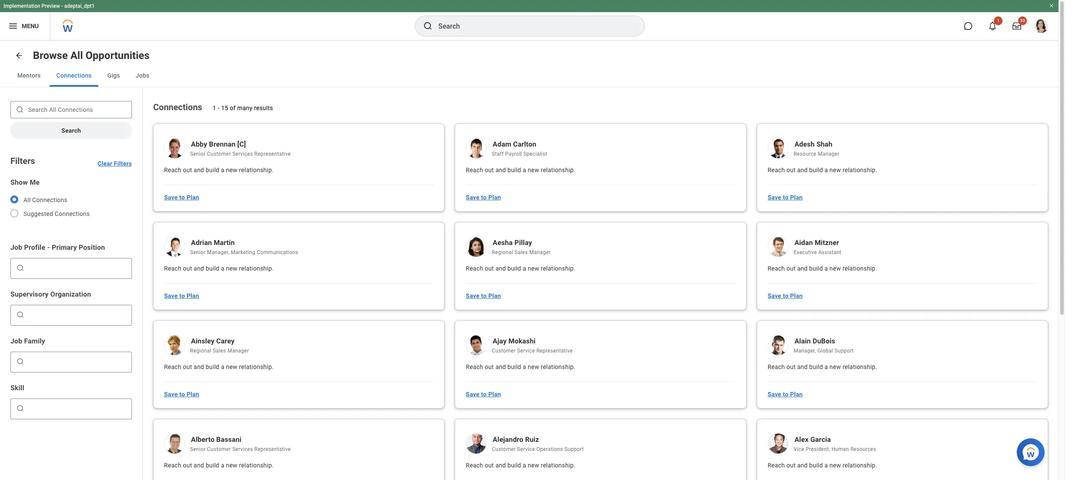 Task type: vqa. For each thing, say whether or not it's contained in the screenshot.


Task type: locate. For each thing, give the bounding box(es) containing it.
to for ainsley carey
[[179, 391, 185, 398]]

1 horizontal spatial search image
[[423, 21, 434, 31]]

service down ruiz
[[517, 447, 535, 453]]

1 vertical spatial manager,
[[794, 348, 817, 354]]

1 senior from the top
[[190, 151, 206, 157]]

a for carlton
[[523, 167, 527, 174]]

to
[[179, 194, 185, 201], [482, 194, 487, 201], [784, 194, 789, 201], [179, 293, 185, 300], [482, 293, 487, 300], [784, 293, 789, 300], [179, 391, 185, 398], [482, 391, 487, 398], [784, 391, 789, 398]]

0 vertical spatial regional
[[492, 250, 514, 256]]

1 horizontal spatial all
[[70, 50, 83, 62]]

reach out and build a new relationship. for dubois
[[768, 364, 878, 371]]

reach out and build a new relationship. down global
[[768, 364, 878, 371]]

1 vertical spatial job
[[10, 338, 22, 346]]

and for abby
[[194, 167, 204, 174]]

communications
[[257, 250, 299, 256]]

services down bassani on the left bottom
[[232, 447, 253, 453]]

1 service from the top
[[517, 348, 535, 354]]

save to plan button
[[161, 189, 203, 206], [463, 189, 505, 206], [765, 189, 807, 206], [161, 288, 203, 305], [463, 288, 505, 305], [765, 288, 807, 305], [161, 386, 203, 404], [463, 386, 505, 404], [765, 386, 807, 404]]

1 services from the top
[[232, 151, 253, 157]]

out down resource
[[787, 167, 796, 174]]

0 vertical spatial manager
[[819, 151, 840, 157]]

service inside ajay mokashi customer service representative
[[517, 348, 535, 354]]

and down "ajay"
[[496, 364, 506, 371]]

0 horizontal spatial regional
[[190, 348, 211, 354]]

- for job profile - primary position
[[47, 244, 50, 252]]

a down adesh shah resource manager
[[825, 167, 829, 174]]

manager inside aesha pillay regional sales manager
[[530, 250, 551, 256]]

1 left 15
[[213, 105, 216, 112]]

save to plan for aesha
[[466, 293, 501, 300]]

manager, inside the alain dubois manager, global support
[[794, 348, 817, 354]]

2 horizontal spatial -
[[218, 105, 220, 112]]

aidan
[[795, 239, 814, 247]]

senior down alberto
[[190, 447, 206, 453]]

senior inside adrian martin senior manager, marketing communications
[[190, 250, 206, 256]]

out down "ajay"
[[485, 364, 494, 371]]

connections down browse all opportunities
[[56, 72, 92, 79]]

customer inside 'alberto bassani senior customer services representative'
[[207, 447, 231, 453]]

a for martin
[[221, 265, 225, 272]]

support
[[835, 348, 855, 354], [565, 447, 584, 453]]

browse all opportunities
[[33, 50, 150, 62]]

a
[[221, 167, 225, 174], [523, 167, 527, 174], [825, 167, 829, 174], [221, 265, 225, 272], [523, 265, 527, 272], [825, 265, 829, 272], [221, 364, 225, 371], [523, 364, 527, 371], [825, 364, 829, 371], [221, 463, 225, 470], [523, 463, 527, 470], [825, 463, 829, 470]]

a down specialist
[[523, 167, 527, 174]]

build for martin
[[206, 265, 220, 272]]

relationship. for alejandro ruiz
[[541, 463, 576, 470]]

notifications large image
[[989, 22, 998, 30]]

justify image
[[8, 21, 18, 31]]

1 horizontal spatial manager
[[530, 250, 551, 256]]

None field
[[26, 261, 128, 275], [26, 264, 128, 273], [26, 308, 128, 322], [26, 311, 128, 320], [26, 355, 128, 369], [26, 358, 128, 367], [26, 402, 128, 416], [26, 405, 128, 414], [26, 261, 128, 275], [26, 264, 128, 273], [26, 308, 128, 322], [26, 311, 128, 320], [26, 355, 128, 369], [26, 358, 128, 367], [26, 402, 128, 416], [26, 405, 128, 414]]

job left family
[[10, 338, 22, 346]]

adrian
[[191, 239, 212, 247]]

new
[[226, 167, 238, 174], [528, 167, 540, 174], [830, 167, 842, 174], [226, 265, 238, 272], [528, 265, 540, 272], [830, 265, 842, 272], [226, 364, 238, 371], [528, 364, 540, 371], [830, 364, 842, 371], [226, 463, 238, 470], [528, 463, 540, 470], [830, 463, 842, 470]]

save to plan
[[164, 194, 199, 201], [466, 194, 501, 201], [768, 194, 803, 201], [164, 293, 199, 300], [466, 293, 501, 300], [768, 293, 803, 300], [164, 391, 199, 398], [466, 391, 501, 398], [768, 391, 803, 398]]

carey
[[216, 338, 235, 346]]

out down ainsley
[[183, 364, 192, 371]]

connections up the suggested connections
[[32, 197, 67, 204]]

service for ruiz
[[517, 447, 535, 453]]

support right global
[[835, 348, 855, 354]]

dubois
[[813, 338, 836, 346]]

plan
[[187, 194, 199, 201], [489, 194, 501, 201], [791, 194, 803, 201], [187, 293, 199, 300], [489, 293, 501, 300], [791, 293, 803, 300], [187, 391, 199, 398], [489, 391, 501, 398], [791, 391, 803, 398]]

plan for aesha pillay
[[489, 293, 501, 300]]

save to plan button for adesh shah
[[765, 189, 807, 206]]

position
[[79, 244, 105, 252]]

manager down pillay
[[530, 250, 551, 256]]

to for adam carlton
[[482, 194, 487, 201]]

0 vertical spatial job
[[10, 244, 22, 252]]

0 vertical spatial senior
[[190, 151, 206, 157]]

senior
[[190, 151, 206, 157], [190, 250, 206, 256], [190, 447, 206, 453]]

0 horizontal spatial all
[[23, 197, 31, 204]]

1 horizontal spatial manager,
[[794, 348, 817, 354]]

service down mokashi
[[517, 348, 535, 354]]

a down martin
[[221, 265, 225, 272]]

representative inside 'alberto bassani senior customer services representative'
[[255, 447, 291, 453]]

0 vertical spatial service
[[517, 348, 535, 354]]

support inside the alain dubois manager, global support
[[835, 348, 855, 354]]

connections down the all connections
[[55, 211, 90, 218]]

out down staff
[[485, 167, 494, 174]]

search image for job profile - primary position
[[16, 264, 25, 273]]

1 horizontal spatial regional
[[492, 250, 514, 256]]

new down 'alberto bassani senior customer services representative'
[[226, 463, 238, 470]]

reach out and build a new relationship. down president,
[[768, 463, 878, 470]]

a for mokashi
[[523, 364, 527, 371]]

mentors button
[[10, 64, 48, 87]]

build down mokashi
[[508, 364, 522, 371]]

and for alejandro
[[496, 463, 506, 470]]

representative inside ajay mokashi customer service representative
[[537, 348, 573, 354]]

a for shah
[[825, 167, 829, 174]]

new down specialist
[[528, 167, 540, 174]]

connections
[[56, 72, 92, 79], [153, 102, 202, 113], [32, 197, 67, 204], [55, 211, 90, 218]]

2 vertical spatial -
[[47, 244, 50, 252]]

manager down shah
[[819, 151, 840, 157]]

alain dubois button
[[794, 335, 1038, 348]]

1 horizontal spatial sales
[[515, 250, 528, 256]]

senior for adrian martin
[[190, 250, 206, 256]]

connections up the abby at the left top of the page
[[153, 102, 202, 113]]

0 horizontal spatial support
[[565, 447, 584, 453]]

new for garcia
[[830, 463, 842, 470]]

and down ainsley
[[194, 364, 204, 371]]

menu banner
[[0, 0, 1059, 40]]

search image down the mentors
[[16, 106, 24, 114]]

and for ajay
[[496, 364, 506, 371]]

save to plan button for adam carlton
[[463, 189, 505, 206]]

search image
[[423, 21, 434, 31], [16, 311, 25, 320]]

a down ajay mokashi customer service representative
[[523, 364, 527, 371]]

plan for alain dubois
[[791, 391, 803, 398]]

a for carey
[[221, 364, 225, 371]]

build for bassani
[[206, 463, 220, 470]]

alejandro
[[493, 436, 524, 444]]

out for adam
[[485, 167, 494, 174]]

resource
[[794, 151, 817, 157]]

all
[[70, 50, 83, 62], [23, 197, 31, 204]]

build down alberto
[[206, 463, 220, 470]]

relationship. for adam carlton
[[541, 167, 576, 174]]

results
[[254, 105, 273, 112]]

new down alejandro ruiz customer service operations support
[[528, 463, 540, 470]]

2 vertical spatial manager
[[228, 348, 249, 354]]

new for dubois
[[830, 364, 842, 371]]

a for brennan
[[221, 167, 225, 174]]

services inside abby brennan [c] senior customer services representative
[[232, 151, 253, 157]]

to for ajay mokashi
[[482, 391, 487, 398]]

representative
[[255, 151, 291, 157], [537, 348, 573, 354], [255, 447, 291, 453]]

ainsley
[[191, 338, 215, 346]]

out down executive
[[787, 265, 796, 272]]

regional down ainsley
[[190, 348, 211, 354]]

search image
[[16, 106, 24, 114], [16, 264, 25, 273], [16, 358, 25, 367], [16, 405, 25, 414]]

reach out and build a new relationship. down adesh shah resource manager
[[768, 167, 878, 174]]

suggested
[[23, 211, 53, 218]]

save
[[164, 194, 178, 201], [466, 194, 480, 201], [768, 194, 782, 201], [164, 293, 178, 300], [466, 293, 480, 300], [768, 293, 782, 300], [164, 391, 178, 398], [466, 391, 480, 398], [768, 391, 782, 398]]

build down aesha pillay regional sales manager
[[508, 265, 522, 272]]

manager, inside adrian martin senior manager, marketing communications
[[207, 250, 230, 256]]

abby
[[191, 140, 207, 149]]

out down alain
[[787, 364, 796, 371]]

search image for skill
[[16, 405, 25, 414]]

- inside menu banner
[[61, 3, 63, 9]]

regional down aesha
[[492, 250, 514, 256]]

1 vertical spatial manager
[[530, 250, 551, 256]]

new down human
[[830, 463, 842, 470]]

relationship. for abby brennan [c]
[[239, 167, 274, 174]]

reach out and build a new relationship. down ainsley carey regional sales manager
[[164, 364, 274, 371]]

reach
[[164, 167, 182, 174], [466, 167, 484, 174], [768, 167, 786, 174], [164, 265, 182, 272], [466, 265, 484, 272], [768, 265, 786, 272], [164, 364, 182, 371], [466, 364, 484, 371], [768, 364, 786, 371], [164, 463, 182, 470], [466, 463, 484, 470], [768, 463, 786, 470]]

sales down carey
[[213, 348, 226, 354]]

job family
[[10, 338, 45, 346]]

reach for alex
[[768, 463, 786, 470]]

new down assistant
[[830, 265, 842, 272]]

save for aesha pillay
[[466, 293, 480, 300]]

-
[[61, 3, 63, 9], [218, 105, 220, 112], [47, 244, 50, 252]]

0 horizontal spatial sales
[[213, 348, 226, 354]]

and for alain
[[798, 364, 808, 371]]

plan for ajay mokashi
[[489, 391, 501, 398]]

of
[[230, 105, 236, 112]]

new for mitzner
[[830, 265, 842, 272]]

out for alejandro
[[485, 463, 494, 470]]

- right preview at the top of page
[[61, 3, 63, 9]]

and down aesha
[[496, 265, 506, 272]]

implementation
[[3, 3, 40, 9]]

Search Workday  search field
[[439, 17, 627, 36]]

a down president,
[[825, 463, 829, 470]]

senior inside abby brennan [c] senior customer services representative
[[190, 151, 206, 157]]

executive
[[794, 250, 818, 256]]

0 vertical spatial 1
[[998, 18, 1000, 23]]

search image down skill
[[16, 405, 25, 414]]

1 horizontal spatial 1
[[998, 18, 1000, 23]]

job left profile
[[10, 244, 22, 252]]

1 horizontal spatial filters
[[114, 160, 132, 167]]

support right operations
[[565, 447, 584, 453]]

plan for adrian martin
[[187, 293, 199, 300]]

save to plan for adesh
[[768, 194, 803, 201]]

and down executive
[[798, 265, 808, 272]]

manager,
[[207, 250, 230, 256], [794, 348, 817, 354]]

regional inside aesha pillay regional sales manager
[[492, 250, 514, 256]]

out
[[183, 167, 192, 174], [485, 167, 494, 174], [787, 167, 796, 174], [183, 265, 192, 272], [485, 265, 494, 272], [787, 265, 796, 272], [183, 364, 192, 371], [485, 364, 494, 371], [787, 364, 796, 371], [183, 463, 192, 470], [485, 463, 494, 470], [787, 463, 796, 470]]

martin
[[214, 239, 235, 247]]

brennan
[[209, 140, 236, 149]]

2 services from the top
[[232, 447, 253, 453]]

new down aesha pillay regional sales manager
[[528, 265, 540, 272]]

tab list containing mentors
[[0, 64, 1059, 87]]

0 vertical spatial all
[[70, 50, 83, 62]]

plan for abby brennan [c]
[[187, 194, 199, 201]]

1 job from the top
[[10, 244, 22, 252]]

many
[[237, 105, 253, 112]]

reach out and build a new relationship. down martin
[[164, 265, 274, 272]]

regional inside ainsley carey regional sales manager
[[190, 348, 211, 354]]

service for mokashi
[[517, 348, 535, 354]]

manager, down alain
[[794, 348, 817, 354]]

0 horizontal spatial manager,
[[207, 250, 230, 256]]

ajay mokashi button
[[492, 335, 736, 348]]

reach out and build a new relationship. for shah
[[768, 167, 878, 174]]

1 vertical spatial sales
[[213, 348, 226, 354]]

save to plan for aidan
[[768, 293, 803, 300]]

1
[[998, 18, 1000, 23], [213, 105, 216, 112]]

reach out and build a new relationship.
[[164, 167, 274, 174], [466, 167, 576, 174], [768, 167, 878, 174], [164, 265, 274, 272], [466, 265, 576, 272], [768, 265, 878, 272], [164, 364, 274, 371], [466, 364, 576, 371], [768, 364, 878, 371], [164, 463, 274, 470], [466, 463, 576, 470], [768, 463, 878, 470]]

regional for aesha pillay
[[492, 250, 514, 256]]

manager for pillay
[[530, 250, 551, 256]]

and down the abby at the left top of the page
[[194, 167, 204, 174]]

relationship. for aidan mitzner
[[843, 265, 878, 272]]

build down payroll
[[508, 167, 522, 174]]

tab list
[[0, 64, 1059, 87]]

search image down profile
[[16, 264, 25, 273]]

representative inside abby brennan [c] senior customer services representative
[[255, 151, 291, 157]]

relationship. for aesha pillay
[[541, 265, 576, 272]]

and down vice
[[798, 463, 808, 470]]

and down resource
[[798, 167, 808, 174]]

and down alain
[[798, 364, 808, 371]]

build down adrian
[[206, 265, 220, 272]]

save for adam carlton
[[466, 194, 480, 201]]

and down adrian
[[194, 265, 204, 272]]

senior inside 'alberto bassani senior customer services representative'
[[190, 447, 206, 453]]

new down ajay mokashi customer service representative
[[528, 364, 540, 371]]

build
[[206, 167, 220, 174], [508, 167, 522, 174], [810, 167, 824, 174], [206, 265, 220, 272], [508, 265, 522, 272], [810, 265, 824, 272], [206, 364, 220, 371], [508, 364, 522, 371], [810, 364, 824, 371], [206, 463, 220, 470], [508, 463, 522, 470], [810, 463, 824, 470]]

1 vertical spatial -
[[218, 105, 220, 112]]

a down ainsley carey regional sales manager
[[221, 364, 225, 371]]

and down alberto
[[194, 463, 204, 470]]

a for ruiz
[[523, 463, 527, 470]]

2 vertical spatial representative
[[255, 447, 291, 453]]

to for alain dubois
[[784, 391, 789, 398]]

gigs
[[107, 72, 120, 79]]

out down aesha
[[485, 265, 494, 272]]

0 vertical spatial services
[[232, 151, 253, 157]]

0 vertical spatial -
[[61, 3, 63, 9]]

plan for adesh shah
[[791, 194, 803, 201]]

job
[[10, 244, 22, 252], [10, 338, 22, 346]]

regional
[[492, 250, 514, 256], [190, 348, 211, 354]]

a down aesha pillay regional sales manager
[[523, 265, 527, 272]]

2 service from the top
[[517, 447, 535, 453]]

a for mitzner
[[825, 265, 829, 272]]

build down president,
[[810, 463, 824, 470]]

mokashi
[[509, 338, 536, 346]]

customer
[[207, 151, 231, 157], [492, 348, 516, 354], [207, 447, 231, 453], [492, 447, 516, 453]]

and down alejandro
[[496, 463, 506, 470]]

relationship. for alain dubois
[[843, 364, 878, 371]]

filters inside button
[[114, 160, 132, 167]]

1 vertical spatial service
[[517, 447, 535, 453]]

0 vertical spatial search image
[[423, 21, 434, 31]]

out down alberto
[[183, 463, 192, 470]]

reach out and build a new relationship. down ajay mokashi customer service representative
[[466, 364, 576, 371]]

and for adrian
[[194, 265, 204, 272]]

3 senior from the top
[[190, 447, 206, 453]]

organization
[[50, 291, 91, 299]]

build down resource
[[810, 167, 824, 174]]

a down bassani on the left bottom
[[221, 463, 225, 470]]

new down ainsley carey regional sales manager
[[226, 364, 238, 371]]

sales down pillay
[[515, 250, 528, 256]]

1 vertical spatial services
[[232, 447, 253, 453]]

new down shah
[[830, 167, 842, 174]]

to for abby brennan [c]
[[179, 194, 185, 201]]

customer inside ajay mokashi customer service representative
[[492, 348, 516, 354]]

customer down "ajay"
[[492, 348, 516, 354]]

0 vertical spatial sales
[[515, 250, 528, 256]]

services
[[232, 151, 253, 157], [232, 447, 253, 453]]

1 vertical spatial 1
[[213, 105, 216, 112]]

inbox large image
[[1013, 22, 1022, 30]]

reach for adam
[[466, 167, 484, 174]]

save for alain dubois
[[768, 391, 782, 398]]

and for aesha
[[496, 265, 506, 272]]

connections inside button
[[56, 72, 92, 79]]

search image down job family
[[16, 358, 25, 367]]

skill
[[10, 384, 24, 393]]

reach out and build a new relationship. down assistant
[[768, 265, 878, 272]]

2 vertical spatial senior
[[190, 447, 206, 453]]

manager inside ainsley carey regional sales manager
[[228, 348, 249, 354]]

1 right the 'notifications large' icon
[[998, 18, 1000, 23]]

a down brennan
[[221, 167, 225, 174]]

1 vertical spatial representative
[[537, 348, 573, 354]]

manager
[[819, 151, 840, 157], [530, 250, 551, 256], [228, 348, 249, 354]]

service inside alejandro ruiz customer service operations support
[[517, 447, 535, 453]]

2 senior from the top
[[190, 250, 206, 256]]

0 horizontal spatial 1
[[213, 105, 216, 112]]

me
[[30, 179, 40, 187]]

0 horizontal spatial search image
[[16, 311, 25, 320]]

1 vertical spatial senior
[[190, 250, 206, 256]]

search
[[61, 127, 81, 134]]

out down the abby at the left top of the page
[[183, 167, 192, 174]]

new down global
[[830, 364, 842, 371]]

manager down carey
[[228, 348, 249, 354]]

1 horizontal spatial -
[[61, 3, 63, 9]]

out down vice
[[787, 463, 796, 470]]

save to plan button for alain dubois
[[765, 386, 807, 404]]

services down [c]
[[232, 151, 253, 157]]

all up connections button at top left
[[70, 50, 83, 62]]

save to plan for adrian
[[164, 293, 199, 300]]

33
[[1021, 18, 1026, 23]]

0 vertical spatial representative
[[255, 151, 291, 157]]

Search All Connections text field
[[10, 101, 132, 119]]

out down alejandro
[[485, 463, 494, 470]]

new down marketing
[[226, 265, 238, 272]]

build for garcia
[[810, 463, 824, 470]]

build down alejandro
[[508, 463, 522, 470]]

1 vertical spatial regional
[[190, 348, 211, 354]]

sales inside aesha pillay regional sales manager
[[515, 250, 528, 256]]

new down abby brennan [c] senior customer services representative
[[226, 167, 238, 174]]

1 vertical spatial support
[[565, 447, 584, 453]]

out for ajay
[[485, 364, 494, 371]]

out down adrian
[[183, 265, 192, 272]]

relationship. for ajay mokashi
[[541, 364, 576, 371]]

reach out and build a new relationship. down aesha pillay regional sales manager
[[466, 265, 576, 272]]

plan for aidan mitzner
[[791, 293, 803, 300]]

build for pillay
[[508, 265, 522, 272]]

0 vertical spatial manager,
[[207, 250, 230, 256]]

and for aidan
[[798, 265, 808, 272]]

0 horizontal spatial filters
[[10, 156, 35, 166]]

sales inside ainsley carey regional sales manager
[[213, 348, 226, 354]]

build down executive
[[810, 265, 824, 272]]

reach for aesha
[[466, 265, 484, 272]]

reach out and build a new relationship. down brennan
[[164, 167, 274, 174]]

1 horizontal spatial support
[[835, 348, 855, 354]]

1 for 1
[[998, 18, 1000, 23]]

33 button
[[1008, 17, 1028, 36]]

1 inside button
[[998, 18, 1000, 23]]

build for dubois
[[810, 364, 824, 371]]

0 horizontal spatial -
[[47, 244, 50, 252]]

0 vertical spatial support
[[835, 348, 855, 354]]

build down brennan
[[206, 167, 220, 174]]

0 horizontal spatial manager
[[228, 348, 249, 354]]

2 horizontal spatial manager
[[819, 151, 840, 157]]

- left 15
[[218, 105, 220, 112]]

build down ainsley carey regional sales manager
[[206, 364, 220, 371]]

a for pillay
[[523, 265, 527, 272]]

senior down the abby at the left top of the page
[[190, 151, 206, 157]]

senior for alberto bassani
[[190, 447, 206, 453]]

abby brennan [c] senior customer services representative
[[190, 140, 291, 157]]

shah
[[817, 140, 833, 149]]

2 job from the top
[[10, 338, 22, 346]]

filters up show me
[[10, 156, 35, 166]]

filters right clear
[[114, 160, 132, 167]]

a down global
[[825, 364, 829, 371]]

aesha pillay regional sales manager
[[492, 239, 551, 256]]

save for adrian martin
[[164, 293, 178, 300]]

build down global
[[810, 364, 824, 371]]



Task type: describe. For each thing, give the bounding box(es) containing it.
a for dubois
[[825, 364, 829, 371]]

out for abby
[[183, 167, 192, 174]]

save to plan button for ajay mokashi
[[463, 386, 505, 404]]

to for adrian martin
[[179, 293, 185, 300]]

new for bassani
[[226, 463, 238, 470]]

pillay
[[515, 239, 533, 247]]

out for alex
[[787, 463, 796, 470]]

profile
[[24, 244, 45, 252]]

relationship. for adrian martin
[[239, 265, 274, 272]]

save to plan for alain
[[768, 391, 803, 398]]

and for adam
[[496, 167, 506, 174]]

save to plan button for aesha pillay
[[463, 288, 505, 305]]

supervisory organization
[[10, 291, 91, 299]]

save for abby brennan [c]
[[164, 194, 178, 201]]

primary
[[52, 244, 77, 252]]

new for ruiz
[[528, 463, 540, 470]]

1 vertical spatial all
[[23, 197, 31, 204]]

marketing
[[231, 250, 256, 256]]

adrian martin senior manager, marketing communications
[[190, 239, 299, 256]]

opportunities
[[86, 50, 150, 62]]

vice
[[794, 447, 805, 453]]

staff
[[492, 151, 504, 157]]

aesha pillay button
[[492, 237, 736, 249]]

adam
[[493, 140, 512, 149]]

adeptai_dpt1
[[64, 3, 95, 9]]

global
[[818, 348, 834, 354]]

customer inside abby brennan [c] senior customer services representative
[[207, 151, 231, 157]]

alberto bassani senior customer services representative
[[190, 436, 291, 453]]

save for adesh shah
[[768, 194, 782, 201]]

supervisory
[[10, 291, 49, 299]]

mitzner
[[815, 239, 840, 247]]

to for aesha pillay
[[482, 293, 487, 300]]

save to plan for adam
[[466, 194, 501, 201]]

save for ajay mokashi
[[466, 391, 480, 398]]

build for shah
[[810, 167, 824, 174]]

human
[[832, 447, 850, 453]]

reach out and build a new relationship. for brennan
[[164, 167, 274, 174]]

reach out and build a new relationship. for bassani
[[164, 463, 274, 470]]

job for job family
[[10, 338, 22, 346]]

alain dubois manager, global support
[[794, 338, 855, 354]]

browse
[[33, 50, 68, 62]]

build for brennan
[[206, 167, 220, 174]]

clear
[[98, 160, 112, 167]]

job profile - primary position
[[10, 244, 105, 252]]

preview
[[42, 3, 60, 9]]

assistant
[[819, 250, 842, 256]]

sales for carey
[[213, 348, 226, 354]]

alex garcia vice president, human resources
[[794, 436, 877, 453]]

regional for ainsley carey
[[190, 348, 211, 354]]

adrian martin button
[[190, 237, 434, 249]]

reach out and build a new relationship. for martin
[[164, 265, 274, 272]]

out for ainsley
[[183, 364, 192, 371]]

search image for job family
[[16, 358, 25, 367]]

payroll
[[506, 151, 522, 157]]

plan for ainsley carey
[[187, 391, 199, 398]]

save to plan button for aidan mitzner
[[765, 288, 807, 305]]

jobs button
[[129, 64, 156, 87]]

reach out and build a new relationship. for carlton
[[466, 167, 576, 174]]

adesh shah button
[[794, 138, 1038, 151]]

support inside alejandro ruiz customer service operations support
[[565, 447, 584, 453]]

reach for adesh
[[768, 167, 786, 174]]

reach for alejandro
[[466, 463, 484, 470]]

arrow left image
[[15, 51, 23, 60]]

save for ainsley carey
[[164, 391, 178, 398]]

manager for carey
[[228, 348, 249, 354]]

reach out and build a new relationship. for mokashi
[[466, 364, 576, 371]]

and for ainsley
[[194, 364, 204, 371]]

bassani
[[216, 436, 242, 444]]

aidan mitzner executive assistant
[[794, 239, 842, 256]]

resources
[[851, 447, 877, 453]]

reach for adrian
[[164, 265, 182, 272]]

reach out and build a new relationship. for garcia
[[768, 463, 878, 470]]

build for carlton
[[508, 167, 522, 174]]

out for adrian
[[183, 265, 192, 272]]

save to plan button for abby brennan [c]
[[161, 189, 203, 206]]

customer inside alejandro ruiz customer service operations support
[[492, 447, 516, 453]]

garcia
[[811, 436, 832, 444]]

reach for abby
[[164, 167, 182, 174]]

adesh
[[795, 140, 815, 149]]

job for job profile - primary position
[[10, 244, 22, 252]]

save to plan for ajay
[[466, 391, 501, 398]]

relationship. for adesh shah
[[843, 167, 878, 174]]

president,
[[806, 447, 831, 453]]

menu button
[[0, 12, 50, 40]]

relationship. for ainsley carey
[[239, 364, 274, 371]]

relationship. for alex garcia
[[843, 463, 878, 470]]

sales for pillay
[[515, 250, 528, 256]]

reach out and build a new relationship. for pillay
[[466, 265, 576, 272]]

and for alex
[[798, 463, 808, 470]]

plan for adam carlton
[[489, 194, 501, 201]]

[c]
[[238, 140, 246, 149]]

ajay mokashi customer service representative
[[492, 338, 573, 354]]

gigs button
[[100, 64, 127, 87]]

alejandro ruiz customer service operations support
[[492, 436, 584, 453]]

1 vertical spatial search image
[[16, 311, 25, 320]]

manager inside adesh shah resource manager
[[819, 151, 840, 157]]

new for brennan
[[226, 167, 238, 174]]

aidan mitzner button
[[794, 237, 1038, 249]]

aesha
[[493, 239, 513, 247]]

reach for aidan
[[768, 265, 786, 272]]

1 for 1 - 15 of many results
[[213, 105, 216, 112]]

new for carey
[[226, 364, 238, 371]]

ruiz
[[526, 436, 540, 444]]

ajay
[[493, 338, 507, 346]]

1 button
[[984, 17, 1003, 36]]

build for mokashi
[[508, 364, 522, 371]]

close environment banner image
[[1050, 3, 1055, 8]]

save to plan button for ainsley carey
[[161, 386, 203, 404]]

all connections
[[23, 197, 67, 204]]

alex
[[795, 436, 809, 444]]

clear filters button
[[98, 150, 132, 167]]

new for shah
[[830, 167, 842, 174]]

ainsley carey button
[[190, 335, 434, 348]]

reach out and build a new relationship. for mitzner
[[768, 265, 878, 272]]

mentors
[[17, 72, 41, 79]]

services inside 'alberto bassani senior customer services representative'
[[232, 447, 253, 453]]

1 - 15 of many results
[[213, 105, 273, 112]]

out for aesha
[[485, 265, 494, 272]]

a for bassani
[[221, 463, 225, 470]]

family
[[24, 338, 45, 346]]

new for pillay
[[528, 265, 540, 272]]

show
[[10, 179, 28, 187]]

reach for ajay
[[466, 364, 484, 371]]

save to plan for abby
[[164, 194, 199, 201]]

15
[[221, 105, 228, 112]]

clear filters
[[98, 160, 132, 167]]

adesh shah resource manager
[[794, 140, 840, 157]]

save to plan for ainsley
[[164, 391, 199, 398]]

out for aidan
[[787, 265, 796, 272]]

profile logan mcneil image
[[1035, 19, 1049, 35]]

implementation preview -   adeptai_dpt1
[[3, 3, 95, 9]]

abby brennan [c] button
[[190, 138, 434, 151]]

menu
[[22, 22, 39, 29]]

alberto bassani button
[[190, 434, 434, 447]]

new for martin
[[226, 265, 238, 272]]

suggested connections
[[23, 211, 90, 218]]

new for mokashi
[[528, 364, 540, 371]]

alex garcia button
[[794, 434, 1038, 447]]

alejandro ruiz button
[[492, 434, 736, 447]]

jobs
[[136, 72, 150, 79]]

a for garcia
[[825, 463, 829, 470]]

build for carey
[[206, 364, 220, 371]]

relationship. for alberto bassani
[[239, 463, 274, 470]]

alain
[[795, 338, 812, 346]]

and for alberto
[[194, 463, 204, 470]]

specialist
[[524, 151, 548, 157]]

alberto
[[191, 436, 215, 444]]

operations
[[537, 447, 564, 453]]

ainsley carey regional sales manager
[[190, 338, 249, 354]]

search button
[[10, 122, 132, 139]]

carlton
[[514, 140, 537, 149]]

connections button
[[49, 64, 99, 87]]

adam carlton button
[[492, 138, 736, 151]]



